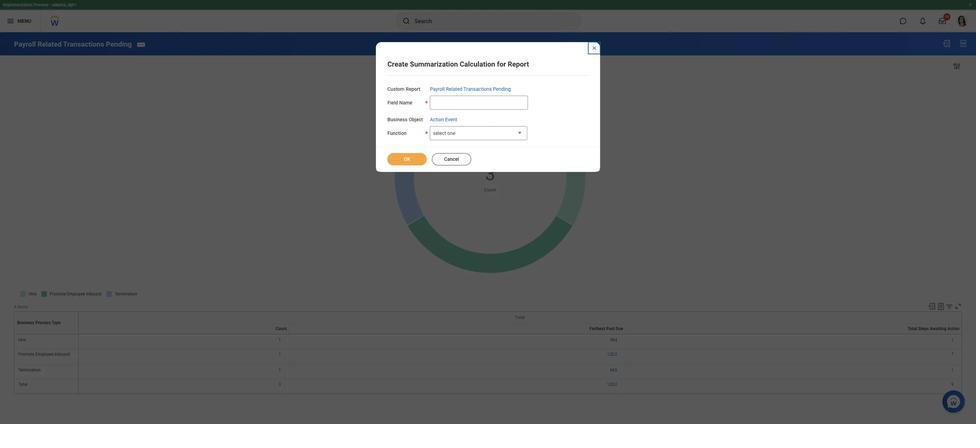 Task type: describe. For each thing, give the bounding box(es) containing it.
cancel
[[444, 156, 459, 162]]

function
[[387, 130, 406, 136]]

create
[[387, 60, 408, 68]]

9
[[951, 382, 954, 387]]

1 button for 1,022
[[279, 352, 282, 357]]

1 button for 665
[[279, 368, 282, 373]]

7 button
[[951, 352, 955, 357]]

custom
[[387, 86, 405, 92]]

cancel button
[[432, 153, 471, 165]]

awaiting
[[930, 326, 946, 331]]

Field Name text field
[[430, 96, 528, 110]]

items
[[17, 305, 28, 309]]

implementation preview -   adeptai_dpt1
[[3, 2, 76, 7]]

hire element
[[18, 336, 26, 342]]

1 for 665
[[279, 368, 281, 373]]

1 button for 964
[[279, 337, 282, 343]]

farthest past due
[[590, 326, 623, 331]]

transactions inside create summarization calculation for report dialog
[[464, 86, 492, 92]]

promote employee inbound element
[[18, 351, 70, 357]]

1,022 for 1
[[607, 352, 617, 357]]

toolbar inside 3 main content
[[925, 302, 962, 312]]

9 button
[[951, 382, 955, 388]]

notifications large image
[[919, 18, 926, 25]]

event
[[445, 117, 457, 122]]

related inside 3 main content
[[38, 40, 62, 48]]

export to excel image for view printable version (pdf) image
[[942, 39, 951, 48]]

employee
[[35, 352, 54, 357]]

row element containing count
[[79, 324, 962, 334]]

pending for payroll related transactions pending link inside 3 main content
[[106, 40, 132, 48]]

count inside row element
[[276, 326, 287, 331]]

665 button
[[610, 368, 618, 373]]

select to filter grid data image
[[946, 303, 953, 310]]

promote employee inbound
[[18, 352, 70, 357]]

past
[[606, 326, 615, 331]]

0 vertical spatial report
[[508, 60, 529, 68]]

1,022 button for 1
[[607, 352, 618, 357]]

export to excel image for export to worksheets image
[[928, 302, 936, 310]]

payroll related transactions pending for payroll related transactions pending link inside 3 main content
[[14, 40, 132, 48]]

steps
[[918, 326, 929, 331]]

select
[[433, 130, 446, 136]]

type
[[52, 321, 61, 325]]

transactions inside 3 main content
[[63, 40, 104, 48]]

inbox large image
[[939, 18, 946, 25]]

total for total steps awaiting action
[[908, 326, 917, 331]]

7
[[951, 352, 954, 357]]

for
[[497, 60, 506, 68]]

1 for 964
[[279, 338, 281, 342]]

select one button
[[430, 126, 527, 140]]

business for business process type
[[17, 321, 34, 325]]

1 vertical spatial 3 button
[[279, 382, 282, 388]]

action event
[[430, 117, 457, 122]]

close view audit trail image
[[591, 45, 597, 51]]

payroll related transactions pending link inside 3 main content
[[14, 40, 132, 48]]

create summarization calculation for report
[[387, 60, 529, 68]]

field name
[[387, 100, 412, 105]]



Task type: vqa. For each thing, say whether or not it's contained in the screenshot.
FY23 Monthly Headcount Plan
no



Task type: locate. For each thing, give the bounding box(es) containing it.
0 vertical spatial 1,022 button
[[607, 352, 618, 357]]

action inside 'link'
[[430, 117, 444, 122]]

promote
[[18, 352, 34, 357]]

1 for 1,022
[[279, 352, 281, 357]]

1 horizontal spatial total
[[515, 315, 525, 320]]

1 horizontal spatial transactions
[[464, 86, 492, 92]]

preview
[[34, 2, 48, 7]]

business
[[387, 117, 407, 122], [17, 321, 34, 325]]

0 vertical spatial payroll related transactions pending
[[14, 40, 132, 48]]

total for total element
[[18, 382, 28, 387]]

fullscreen image
[[954, 302, 962, 310]]

payroll inside 3 main content
[[14, 40, 36, 48]]

665
[[610, 368, 617, 373]]

business inside create summarization calculation for report dialog
[[387, 117, 407, 122]]

0 horizontal spatial total
[[18, 382, 28, 387]]

1 vertical spatial payroll
[[430, 86, 445, 92]]

1 vertical spatial 1,022 button
[[607, 382, 618, 388]]

0 vertical spatial export to excel image
[[942, 39, 951, 48]]

pending for payroll related transactions pending link within create summarization calculation for report dialog
[[493, 86, 511, 92]]

one
[[447, 130, 455, 136]]

1,022 button down 964
[[607, 352, 618, 357]]

row element
[[15, 312, 80, 334], [79, 324, 962, 334]]

0 vertical spatial payroll related transactions pending link
[[14, 40, 132, 48]]

custom report
[[387, 86, 420, 92]]

0 horizontal spatial payroll related transactions pending link
[[14, 40, 132, 48]]

0 vertical spatial transactions
[[63, 40, 104, 48]]

1 vertical spatial action
[[947, 326, 960, 331]]

payroll related transactions pending inside create summarization calculation for report dialog
[[430, 86, 511, 92]]

summarization
[[410, 60, 458, 68]]

2 vertical spatial total
[[18, 382, 28, 387]]

0 horizontal spatial action
[[430, 117, 444, 122]]

0 horizontal spatial 3 button
[[279, 382, 282, 388]]

export to worksheets image
[[937, 302, 945, 311]]

termination element
[[18, 366, 41, 373]]

profile logan mcneil element
[[952, 13, 972, 29]]

0 horizontal spatial export to excel image
[[928, 302, 936, 310]]

total element
[[18, 381, 28, 387]]

0 vertical spatial count
[[484, 187, 496, 192]]

report
[[508, 60, 529, 68], [406, 86, 420, 92]]

1 vertical spatial report
[[406, 86, 420, 92]]

payroll related transactions pending link inside create summarization calculation for report dialog
[[430, 85, 511, 92]]

export to excel image
[[942, 39, 951, 48], [928, 302, 936, 310]]

close environment banner image
[[968, 2, 973, 7]]

1,022 button down 665 in the bottom of the page
[[607, 382, 618, 388]]

0 horizontal spatial report
[[406, 86, 420, 92]]

0 vertical spatial action
[[430, 117, 444, 122]]

3 inside 'button'
[[279, 382, 281, 387]]

report right for
[[508, 60, 529, 68]]

3 for 3 count
[[485, 163, 495, 185]]

1,022 down 964
[[607, 352, 617, 357]]

3 inside 3 count
[[485, 163, 495, 185]]

export to excel image left export to worksheets image
[[928, 302, 936, 310]]

3 button
[[485, 162, 496, 186], [279, 382, 282, 388]]

4 items
[[14, 305, 28, 309]]

pending inside create summarization calculation for report dialog
[[493, 86, 511, 92]]

1 vertical spatial export to excel image
[[928, 302, 936, 310]]

pending
[[106, 40, 132, 48], [493, 86, 511, 92]]

related inside create summarization calculation for report dialog
[[446, 86, 462, 92]]

3 for 3
[[279, 382, 281, 387]]

payroll for payroll related transactions pending link inside 3 main content
[[14, 40, 36, 48]]

1 horizontal spatial report
[[508, 60, 529, 68]]

calculation
[[460, 60, 495, 68]]

due
[[616, 326, 623, 331]]

1 horizontal spatial 3
[[485, 163, 495, 185]]

0 vertical spatial 3 button
[[485, 162, 496, 186]]

search image
[[402, 17, 410, 25]]

1 vertical spatial related
[[446, 86, 462, 92]]

0 vertical spatial 1,022
[[607, 352, 617, 357]]

row element containing business process type
[[15, 312, 80, 334]]

2 1,022 button from the top
[[607, 382, 618, 388]]

view printable version (pdf) image
[[959, 39, 968, 48]]

1 vertical spatial 1,022
[[607, 382, 617, 387]]

0 horizontal spatial business
[[17, 321, 34, 325]]

action event link
[[430, 115, 457, 122]]

3 main content
[[0, 32, 976, 401]]

field
[[387, 100, 398, 105]]

create summarization calculation for report dialog
[[376, 42, 600, 172]]

action inside row element
[[947, 326, 960, 331]]

1 vertical spatial 3
[[279, 382, 281, 387]]

0 horizontal spatial transactions
[[63, 40, 104, 48]]

1 1,022 button from the top
[[607, 352, 618, 357]]

1 vertical spatial pending
[[493, 86, 511, 92]]

0 vertical spatial 3
[[485, 163, 495, 185]]

1 vertical spatial total
[[908, 326, 917, 331]]

payroll related transactions pending inside 3 main content
[[14, 40, 132, 48]]

export to excel image left view printable version (pdf) image
[[942, 39, 951, 48]]

adeptai_dpt1
[[52, 2, 76, 7]]

0 horizontal spatial payroll
[[14, 40, 36, 48]]

business inside row element
[[17, 321, 34, 325]]

1 horizontal spatial export to excel image
[[942, 39, 951, 48]]

1 1,022 from the top
[[607, 352, 617, 357]]

1 vertical spatial business
[[17, 321, 34, 325]]

1 horizontal spatial 3 button
[[485, 162, 496, 186]]

business down items
[[17, 321, 34, 325]]

4
[[14, 305, 16, 309]]

inbound
[[55, 352, 70, 357]]

1 vertical spatial transactions
[[464, 86, 492, 92]]

1
[[279, 338, 281, 342], [951, 338, 954, 342], [279, 352, 281, 357], [279, 368, 281, 373], [951, 368, 954, 373]]

0 vertical spatial payroll
[[14, 40, 36, 48]]

transactions
[[63, 40, 104, 48], [464, 86, 492, 92]]

2 horizontal spatial total
[[908, 326, 917, 331]]

pending inside 3 main content
[[106, 40, 132, 48]]

action
[[430, 117, 444, 122], [947, 326, 960, 331]]

0 horizontal spatial payroll related transactions pending
[[14, 40, 132, 48]]

0 vertical spatial business
[[387, 117, 407, 122]]

ok button
[[387, 153, 427, 165]]

hire
[[18, 338, 26, 342]]

1 horizontal spatial payroll related transactions pending
[[430, 86, 511, 92]]

payroll related transactions pending link
[[14, 40, 132, 48], [430, 85, 511, 92]]

1 horizontal spatial count
[[484, 187, 496, 192]]

1 button
[[279, 337, 282, 343], [951, 337, 955, 343], [279, 352, 282, 357], [279, 368, 282, 373], [951, 368, 955, 373]]

1 horizontal spatial payroll
[[430, 86, 445, 92]]

action up "select"
[[430, 117, 444, 122]]

name
[[399, 100, 412, 105]]

report up name
[[406, 86, 420, 92]]

select one
[[433, 130, 455, 136]]

1,022 for 3
[[607, 382, 617, 387]]

toolbar
[[925, 302, 962, 312]]

1 horizontal spatial pending
[[493, 86, 511, 92]]

implementation preview -   adeptai_dpt1 banner
[[0, 0, 976, 32]]

1,022 button for 3
[[607, 382, 618, 388]]

1 horizontal spatial action
[[947, 326, 960, 331]]

0 vertical spatial pending
[[106, 40, 132, 48]]

implementation
[[3, 2, 32, 7]]

payroll
[[14, 40, 36, 48], [430, 86, 445, 92]]

process
[[35, 321, 51, 325]]

payroll related transactions pending
[[14, 40, 132, 48], [430, 86, 511, 92]]

payroll inside create summarization calculation for report dialog
[[430, 86, 445, 92]]

1 horizontal spatial related
[[446, 86, 462, 92]]

0 horizontal spatial pending
[[106, 40, 132, 48]]

-
[[49, 2, 51, 7]]

3 count
[[484, 163, 496, 192]]

964
[[610, 338, 617, 342]]

1,022 down 665 in the bottom of the page
[[607, 382, 617, 387]]

action right awaiting
[[947, 326, 960, 331]]

1 horizontal spatial payroll related transactions pending link
[[430, 85, 511, 92]]

object
[[409, 117, 423, 122]]

total
[[515, 315, 525, 320], [908, 326, 917, 331], [18, 382, 28, 387]]

1,022 button
[[607, 352, 618, 357], [607, 382, 618, 388]]

0 horizontal spatial related
[[38, 40, 62, 48]]

ok
[[404, 156, 410, 162]]

farthest
[[590, 326, 605, 331]]

3
[[485, 163, 495, 185], [279, 382, 281, 387]]

1 vertical spatial payroll related transactions pending
[[430, 86, 511, 92]]

0 horizontal spatial count
[[276, 326, 287, 331]]

0 vertical spatial related
[[38, 40, 62, 48]]

termination
[[18, 368, 41, 373]]

payroll related transactions pending for payroll related transactions pending link within create summarization calculation for report dialog
[[430, 86, 511, 92]]

total steps awaiting action
[[908, 326, 960, 331]]

business process type
[[17, 321, 61, 325]]

related
[[38, 40, 62, 48], [446, 86, 462, 92]]

2 1,022 from the top
[[607, 382, 617, 387]]

1 vertical spatial count
[[276, 326, 287, 331]]

1 vertical spatial payroll related transactions pending link
[[430, 85, 511, 92]]

1,022
[[607, 352, 617, 357], [607, 382, 617, 387]]

business object
[[387, 117, 423, 122]]

business up function
[[387, 117, 407, 122]]

1 horizontal spatial business
[[387, 117, 407, 122]]

964 button
[[610, 337, 618, 343]]

payroll for payroll related transactions pending link within create summarization calculation for report dialog
[[430, 86, 445, 92]]

0 horizontal spatial 3
[[279, 382, 281, 387]]

0 vertical spatial total
[[515, 315, 525, 320]]

business for business object
[[387, 117, 407, 122]]

count
[[484, 187, 496, 192], [276, 326, 287, 331]]



